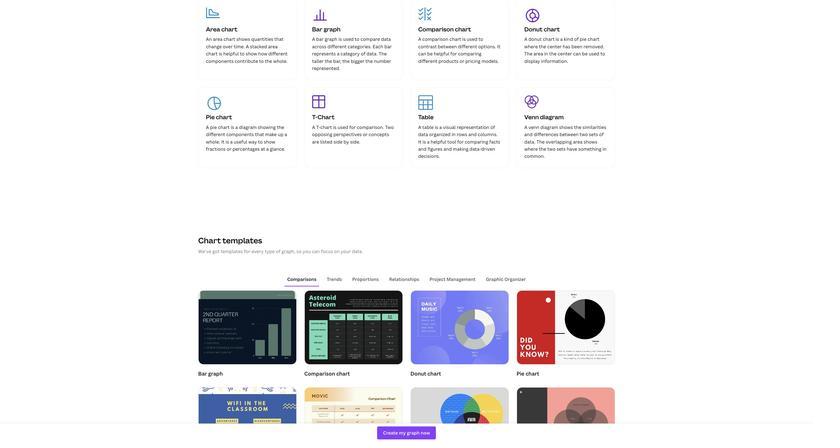 Task type: describe. For each thing, give the bounding box(es) containing it.
be inside donut chart a donut chart is a kind of pie chart where the center has been removed. the area in the center can be used to display information.
[[582, 51, 588, 57]]

removed.
[[584, 43, 604, 50]]

is up useful
[[231, 124, 234, 130]]

by
[[344, 139, 349, 145]]

proportions button
[[350, 274, 381, 286]]

that inside the pie chart a pie chart is a diagram showing the different components that make up a whole. it is a useful way to show fractions or percentages at a glance.
[[255, 132, 264, 138]]

components inside the pie chart a pie chart is a diagram showing the different components that make up a whole. it is a useful way to show fractions or percentages at a glance.
[[226, 132, 254, 138]]

0 vertical spatial sets
[[589, 132, 598, 138]]

0 horizontal spatial sets
[[557, 146, 566, 152]]

how
[[258, 51, 267, 57]]

are
[[312, 139, 319, 145]]

information.
[[541, 58, 568, 64]]

an
[[206, 36, 212, 42]]

has
[[563, 43, 570, 50]]

two
[[385, 124, 394, 130]]

at
[[261, 146, 265, 152]]

diagram inside the pie chart a pie chart is a diagram showing the different components that make up a whole. it is a useful way to show fractions or percentages at a glance.
[[239, 124, 257, 130]]

pie inside donut chart a donut chart is a kind of pie chart where the center has been removed. the area in the center can be used to display information.
[[580, 36, 587, 42]]

can inside comparison chart a comparison chart is used to contrast between different options. it can be helpful for comparing different products or pricing models.
[[418, 51, 426, 57]]

helpful inside "area chart an area chart shows quantities that change over time. a stacked area chart is helpful to show how different components contribute to the whole."
[[223, 51, 239, 57]]

the inside the pie chart a pie chart is a diagram showing the different components that make up a whole. it is a useful way to show fractions or percentages at a glance.
[[277, 124, 284, 130]]

the up represented.
[[325, 58, 332, 64]]

a right up
[[285, 132, 287, 138]]

a right at
[[266, 146, 269, 152]]

comparison chart image
[[418, 7, 432, 21]]

can inside chart templates we've got templates for every type of graph, so you can focus on your data.
[[312, 249, 320, 255]]

to inside comparison chart a comparison chart is used to contrast between different options. it can be helpful for comparing different products or pricing models.
[[479, 36, 483, 42]]

concepts
[[369, 132, 389, 138]]

of inside chart templates we've got templates for every type of graph, so you can focus on your data.
[[276, 249, 280, 255]]

quantities
[[251, 36, 273, 42]]

a for t-chart
[[312, 124, 315, 130]]

the inside "area chart an area chart shows quantities that change over time. a stacked area chart is helpful to show how different components contribute to the whole."
[[265, 58, 272, 64]]

up
[[278, 132, 283, 138]]

0 vertical spatial templates
[[222, 235, 262, 246]]

a for venn diagram
[[524, 124, 527, 130]]

and inside venn diagram a venn diagram shows the similarities and differences between two sets of data. the overlapping area shows where the two sets have something in common.
[[524, 132, 533, 138]]

been
[[571, 43, 582, 50]]

donut for donut chart
[[410, 371, 426, 378]]

to inside bar graph a bar graph is used to compare data across different categories. each bar represents a category of data. the taller the bar, the bigger the number represented.
[[355, 36, 359, 42]]

0 vertical spatial t-
[[312, 113, 318, 121]]

of inside donut chart a donut chart is a kind of pie chart where the center has been removed. the area in the center can be used to display information.
[[574, 36, 579, 42]]

time.
[[234, 43, 245, 50]]

comparison
[[422, 36, 448, 42]]

graph for bar graph a bar graph is used to compare data across different categories. each bar represents a category of data. the taller the bar, the bigger the number represented.
[[324, 25, 341, 33]]

venn diagram a venn diagram shows the similarities and differences between two sets of data. the overlapping area shows where the two sets have something in common.
[[524, 113, 606, 159]]

for inside chart templates we've got templates for every type of graph, so you can focus on your data.
[[244, 249, 250, 255]]

number
[[374, 58, 391, 64]]

pie chart image
[[206, 96, 222, 112]]

1 horizontal spatial bar
[[384, 43, 392, 50]]

venn diagram image
[[524, 96, 539, 109]]

table a table is a visual representation of data organized in rows and columns. it is a helpful tool for comparing facts and figures and making data-driven decisions.
[[418, 113, 500, 159]]

compare
[[360, 36, 380, 42]]

side
[[333, 139, 342, 145]]

on
[[334, 249, 340, 255]]

area inside venn diagram a venn diagram shows the similarities and differences between two sets of data. the overlapping area shows where the two sets have something in common.
[[573, 139, 583, 145]]

venn
[[529, 124, 539, 130]]

contribute
[[235, 58, 258, 64]]

products
[[438, 58, 458, 64]]

comparing inside table a table is a visual representation of data organized in rows and columns. it is a helpful tool for comparing facts and figures and making data-driven decisions.
[[465, 139, 488, 145]]

is inside "area chart an area chart shows quantities that change over time. a stacked area chart is helpful to show how different components contribute to the whole."
[[219, 51, 222, 57]]

donut chart
[[410, 371, 441, 378]]

pie chart a pie chart is a diagram showing the different components that make up a whole. it is a useful way to show fractions or percentages at a glance.
[[206, 113, 287, 152]]

over
[[223, 43, 233, 50]]

donut chart link
[[410, 291, 509, 380]]

used for comparison chart
[[467, 36, 477, 42]]

different inside "area chart an area chart shows quantities that change over time. a stacked area chart is helpful to show how different components contribute to the whole."
[[268, 51, 288, 57]]

1 horizontal spatial two
[[580, 132, 588, 138]]

a inside "area chart an area chart shows quantities that change over time. a stacked area chart is helpful to show how different components contribute to the whole."
[[246, 43, 249, 50]]

comparison.
[[357, 124, 384, 130]]

1 vertical spatial graph
[[325, 36, 337, 42]]

change
[[206, 43, 222, 50]]

useful
[[234, 139, 247, 145]]

decisions.
[[418, 153, 440, 159]]

donut for donut chart a donut chart is a kind of pie chart where the center has been removed. the area in the center can be used to display information.
[[524, 25, 543, 33]]

the right bigger
[[365, 58, 373, 64]]

the up common.
[[539, 146, 546, 152]]

for inside t-chart a t-chart is used for comparison. two opposing perspectives or concepts are listed side by side.
[[349, 124, 356, 130]]

venn
[[524, 113, 539, 121]]

is up "organized"
[[435, 124, 438, 130]]

pricing
[[465, 58, 480, 64]]

comparison chart link
[[304, 291, 403, 380]]

bar graph image
[[312, 7, 328, 24]]

so
[[296, 249, 302, 255]]

a for pie chart
[[206, 124, 209, 130]]

you
[[303, 249, 311, 255]]

rows
[[457, 132, 467, 138]]

whole. inside the pie chart a pie chart is a diagram showing the different components that make up a whole. it is a useful way to show fractions or percentages at a glance.
[[206, 139, 220, 145]]

it inside table a table is a visual representation of data organized in rows and columns. it is a helpful tool for comparing facts and figures and making data-driven decisions.
[[418, 139, 421, 145]]

facts
[[489, 139, 500, 145]]

different inside the pie chart a pie chart is a diagram showing the different components that make up a whole. it is a useful way to show fractions or percentages at a glance.
[[206, 132, 225, 138]]

management
[[447, 277, 476, 283]]

donut
[[529, 36, 542, 42]]

relationships
[[389, 277, 419, 283]]

table
[[422, 124, 434, 130]]

bar,
[[333, 58, 341, 64]]

to inside the pie chart a pie chart is a diagram showing the different components that make up a whole. it is a useful way to show fractions or percentages at a glance.
[[258, 139, 263, 145]]

and up decisions.
[[418, 146, 427, 152]]

corporate presentation image
[[198, 291, 296, 365]]

side.
[[350, 139, 360, 145]]

organizer
[[504, 277, 526, 283]]

type
[[265, 249, 275, 255]]

pie for pie chart
[[517, 371, 524, 378]]

opposing
[[312, 132, 332, 138]]

comparisons
[[287, 277, 316, 283]]

differences
[[534, 132, 558, 138]]

1 vertical spatial table image
[[305, 388, 402, 443]]

a inside bar graph a bar graph is used to compare data across different categories. each bar represents a category of data. the taller the bar, the bigger the number represented.
[[337, 51, 339, 57]]

bar graph
[[198, 371, 223, 378]]

t-chart a t-chart is used for comparison. two opposing perspectives or concepts are listed side by side.
[[312, 113, 394, 145]]

driven
[[481, 146, 495, 152]]

percentages
[[233, 146, 260, 152]]

chart inside the donut chart "link"
[[427, 371, 441, 378]]

trends button
[[324, 274, 344, 286]]

that inside "area chart an area chart shows quantities that change over time. a stacked area chart is helpful to show how different components contribute to the whole."
[[274, 36, 283, 42]]

helpful inside comparison chart a comparison chart is used to contrast between different options. it can be helpful for comparing different products or pricing models.
[[434, 51, 449, 57]]

common.
[[524, 153, 545, 159]]

pie for pie chart a pie chart is a diagram showing the different components that make up a whole. it is a useful way to show fractions or percentages at a glance.
[[206, 113, 215, 121]]

or inside t-chart a t-chart is used for comparison. two opposing perspectives or concepts are listed side by side.
[[363, 132, 368, 138]]

proportions
[[352, 277, 379, 283]]

it inside comparison chart a comparison chart is used to contrast between different options. it can be helpful for comparing different products or pricing models.
[[497, 43, 500, 50]]

can inside donut chart a donut chart is a kind of pie chart where the center has been removed. the area in the center can be used to display information.
[[573, 51, 581, 57]]

the down category
[[342, 58, 350, 64]]

similarities
[[582, 124, 606, 130]]

a inside table a table is a visual representation of data organized in rows and columns. it is a helpful tool for comparing facts and figures and making data-driven decisions.
[[418, 124, 421, 130]]

is down table
[[423, 139, 426, 145]]

area up change
[[213, 36, 222, 42]]

something
[[578, 146, 601, 152]]

pie chart
[[517, 371, 539, 378]]

1 vertical spatial templates
[[221, 249, 243, 255]]

data inside bar graph a bar graph is used to compare data across different categories. each bar represents a category of data. the taller the bar, the bigger the number represented.
[[381, 36, 391, 42]]

bigger
[[351, 58, 364, 64]]

every
[[251, 249, 264, 255]]

chart inside t-chart a t-chart is used for comparison. two opposing perspectives or concepts are listed side by side.
[[320, 124, 332, 130]]

is inside comparison chart a comparison chart is used to contrast between different options. it can be helpful for comparing different products or pricing models.
[[462, 36, 466, 42]]

bar for bar graph
[[198, 371, 207, 378]]

categories.
[[348, 43, 372, 50]]

a left useful
[[230, 139, 233, 145]]

showing
[[258, 124, 276, 130]]

data. inside bar graph a bar graph is used to compare data across different categories. each bar represents a category of data. the taller the bar, the bigger the number represented.
[[367, 51, 378, 57]]

a up "organized"
[[439, 124, 442, 130]]

comparison chart
[[304, 371, 350, 378]]

your
[[341, 249, 351, 255]]

black white red asian japanese architecture presentation image
[[517, 291, 615, 365]]

donut chart a donut chart is a kind of pie chart where the center has been removed. the area in the center can be used to display information.
[[524, 25, 605, 64]]

perspectives
[[333, 132, 362, 138]]

options.
[[478, 43, 496, 50]]

0 horizontal spatial bar
[[316, 36, 324, 42]]



Task type: vqa. For each thing, say whether or not it's contained in the screenshot.
has
yes



Task type: locate. For each thing, give the bounding box(es) containing it.
0 vertical spatial that
[[274, 36, 283, 42]]

1 vertical spatial bar
[[198, 371, 207, 378]]

the up display
[[524, 51, 532, 57]]

t chart image
[[312, 96, 325, 109]]

the inside donut chart a donut chart is a kind of pie chart where the center has been removed. the area in the center can be used to display information.
[[524, 51, 532, 57]]

in inside donut chart a donut chart is a kind of pie chart where the center has been removed. the area in the center can be used to display information.
[[544, 51, 548, 57]]

comparing
[[458, 51, 481, 57], [465, 139, 488, 145]]

helpful inside table a table is a visual representation of data organized in rows and columns. it is a helpful tool for comparing facts and figures and making data-driven decisions.
[[431, 139, 446, 145]]

between
[[438, 43, 457, 50], [560, 132, 579, 138]]

0 vertical spatial graph
[[324, 25, 341, 33]]

taller
[[312, 58, 324, 64]]

bar for bar graph a bar graph is used to compare data across different categories. each bar represents a category of data. the taller the bar, the bigger the number represented.
[[312, 25, 322, 33]]

2 horizontal spatial the
[[537, 139, 545, 145]]

used for bar graph
[[343, 36, 354, 42]]

where up common.
[[524, 146, 538, 152]]

making
[[453, 146, 468, 152]]

chart templates we've got templates for every type of graph, so you can focus on your data.
[[198, 235, 363, 255]]

1 vertical spatial shows
[[559, 124, 573, 130]]

0 horizontal spatial in
[[452, 132, 456, 138]]

where inside venn diagram a venn diagram shows the similarities and differences between two sets of data. the overlapping area shows where the two sets have something in common.
[[524, 146, 538, 152]]

area down quantities
[[268, 43, 278, 50]]

1 vertical spatial pie
[[210, 124, 217, 130]]

different up bar,
[[327, 43, 347, 50]]

pie
[[580, 36, 587, 42], [210, 124, 217, 130]]

tool
[[447, 139, 456, 145]]

of inside venn diagram a venn diagram shows the similarities and differences between two sets of data. the overlapping area shows where the two sets have something in common.
[[599, 132, 604, 138]]

comparison inside comparison chart a comparison chart is used to contrast between different options. it can be helpful for comparing different products or pricing models.
[[418, 25, 454, 33]]

relationships button
[[387, 274, 422, 286]]

different down contrast
[[418, 58, 437, 64]]

2 vertical spatial or
[[227, 146, 231, 152]]

whole. inside "area chart an area chart shows quantities that change over time. a stacked area chart is helpful to show how different components contribute to the whole."
[[273, 58, 287, 64]]

whole. up "fractions" on the left top of the page
[[206, 139, 220, 145]]

0 vertical spatial bar
[[312, 25, 322, 33]]

is down change
[[219, 51, 222, 57]]

project management button
[[427, 274, 478, 286]]

bar
[[312, 25, 322, 33], [198, 371, 207, 378]]

be
[[427, 51, 433, 57], [582, 51, 588, 57]]

shows for chart
[[236, 36, 250, 42]]

category
[[341, 51, 360, 57]]

comparing inside comparison chart a comparison chart is used to contrast between different options. it can be helpful for comparing different products or pricing models.
[[458, 51, 481, 57]]

0 horizontal spatial can
[[312, 249, 320, 255]]

1 vertical spatial data.
[[524, 139, 536, 145]]

or right "fractions" on the left top of the page
[[227, 146, 231, 152]]

chart up we've
[[198, 235, 221, 246]]

is left useful
[[226, 139, 229, 145]]

marketing mix 4-circle venn diagram image
[[517, 388, 615, 443]]

is
[[338, 36, 342, 42], [462, 36, 466, 42], [556, 36, 559, 42], [219, 51, 222, 57], [231, 124, 234, 130], [333, 124, 337, 130], [435, 124, 438, 130], [226, 139, 229, 145], [423, 139, 426, 145]]

1 horizontal spatial pie
[[517, 371, 524, 378]]

the down differences
[[537, 139, 545, 145]]

0 vertical spatial center
[[547, 43, 562, 50]]

way
[[248, 139, 257, 145]]

whole.
[[273, 58, 287, 64], [206, 139, 220, 145]]

diagram
[[540, 113, 564, 121], [239, 124, 257, 130], [540, 124, 558, 130]]

is up category
[[338, 36, 342, 42]]

and
[[468, 132, 477, 138], [524, 132, 533, 138], [418, 146, 427, 152], [444, 146, 452, 152]]

data.
[[367, 51, 378, 57], [524, 139, 536, 145], [352, 249, 363, 255]]

0 vertical spatial two
[[580, 132, 588, 138]]

can down contrast
[[418, 51, 426, 57]]

to down removed.
[[600, 51, 605, 57]]

a inside the pie chart a pie chart is a diagram showing the different components that make up a whole. it is a useful way to show fractions or percentages at a glance.
[[206, 124, 209, 130]]

for up products
[[450, 51, 457, 57]]

fractions
[[206, 146, 226, 152]]

2 where from the top
[[524, 146, 538, 152]]

represented.
[[312, 65, 340, 71]]

0 horizontal spatial data.
[[352, 249, 363, 255]]

show inside "area chart an area chart shows quantities that change over time. a stacked area chart is helpful to show how different components contribute to the whole."
[[246, 51, 257, 57]]

of
[[574, 36, 579, 42], [361, 51, 365, 57], [490, 124, 495, 130], [599, 132, 604, 138], [276, 249, 280, 255]]

1 vertical spatial in
[[452, 132, 456, 138]]

0 vertical spatial between
[[438, 43, 457, 50]]

table
[[418, 113, 434, 121]]

have
[[567, 146, 577, 152]]

it up decisions.
[[418, 139, 421, 145]]

1 horizontal spatial show
[[264, 139, 275, 145]]

a up contrast
[[418, 36, 421, 42]]

can down been on the top
[[573, 51, 581, 57]]

1 vertical spatial or
[[363, 132, 368, 138]]

it inside the pie chart a pie chart is a diagram showing the different components that make up a whole. it is a useful way to show fractions or percentages at a glance.
[[221, 139, 224, 145]]

show
[[246, 51, 257, 57], [264, 139, 275, 145]]

used up perspectives
[[338, 124, 348, 130]]

center left "has"
[[547, 43, 562, 50]]

make
[[265, 132, 277, 138]]

0 horizontal spatial pie
[[210, 124, 217, 130]]

a for comparison chart
[[418, 36, 421, 42]]

1 vertical spatial t-
[[316, 124, 320, 130]]

between inside comparison chart a comparison chart is used to contrast between different options. it can be helpful for comparing different products or pricing models.
[[438, 43, 457, 50]]

to down time.
[[240, 51, 245, 57]]

1 horizontal spatial chart
[[318, 113, 335, 121]]

components up useful
[[226, 132, 254, 138]]

comparing up the pricing
[[458, 51, 481, 57]]

0 vertical spatial or
[[460, 58, 464, 64]]

across
[[312, 43, 326, 50]]

two down overlapping
[[547, 146, 556, 152]]

data. inside venn diagram a venn diagram shows the similarities and differences between two sets of data. the overlapping area shows where the two sets have something in common.
[[524, 139, 536, 145]]

donut inside donut chart a donut chart is a kind of pie chart where the center has been removed. the area in the center can be used to display information.
[[524, 25, 543, 33]]

data-
[[470, 146, 481, 152]]

be inside comparison chart a comparison chart is used to contrast between different options. it can be helpful for comparing different products or pricing models.
[[427, 51, 433, 57]]

1 horizontal spatial pie
[[580, 36, 587, 42]]

it up "fractions" on the left top of the page
[[221, 139, 224, 145]]

templates up every
[[222, 235, 262, 246]]

1 horizontal spatial in
[[544, 51, 548, 57]]

where down donut
[[524, 43, 538, 50]]

blue and yellow funky t-chart image
[[198, 388, 296, 443]]

chart inside the pie chart "link"
[[526, 371, 539, 378]]

the
[[539, 43, 546, 50], [549, 51, 557, 57], [265, 58, 272, 64], [325, 58, 332, 64], [342, 58, 350, 64], [365, 58, 373, 64], [277, 124, 284, 130], [574, 124, 581, 130], [539, 146, 546, 152]]

used inside t-chart a t-chart is used for comparison. two opposing perspectives or concepts are listed side by side.
[[338, 124, 348, 130]]

data down table
[[418, 132, 428, 138]]

area inside donut chart a donut chart is a kind of pie chart where the center has been removed. the area in the center can be used to display information.
[[534, 51, 543, 57]]

comparison chart a comparison chart is used to contrast between different options. it can be helpful for comparing different products or pricing models.
[[418, 25, 500, 64]]

1 be from the left
[[427, 51, 433, 57]]

to inside donut chart a donut chart is a kind of pie chart where the center has been removed. the area in the center can be used to display information.
[[600, 51, 605, 57]]

comparison inside comparison chart link
[[304, 371, 335, 378]]

0 horizontal spatial whole.
[[206, 139, 220, 145]]

donut inside "link"
[[410, 371, 426, 378]]

for inside table a table is a visual representation of data organized in rows and columns. it is a helpful tool for comparing facts and figures and making data-driven decisions.
[[457, 139, 464, 145]]

1 vertical spatial whole.
[[206, 139, 220, 145]]

bar graph a bar graph is used to compare data across different categories. each bar represents a category of data. the taller the bar, the bigger the number represented.
[[312, 25, 392, 71]]

patterned 3-circle venn diagram image
[[411, 388, 508, 443]]

or inside the pie chart a pie chart is a diagram showing the different components that make up a whole. it is a useful way to show fractions or percentages at a glance.
[[227, 146, 231, 152]]

of inside bar graph a bar graph is used to compare data across different categories. each bar represents a category of data. the taller the bar, the bigger the number represented.
[[361, 51, 365, 57]]

the up the information.
[[549, 51, 557, 57]]

1 vertical spatial comparison
[[304, 371, 335, 378]]

0 horizontal spatial comparison
[[304, 371, 335, 378]]

and down venn
[[524, 132, 533, 138]]

of down categories.
[[361, 51, 365, 57]]

data inside table a table is a visual representation of data organized in rows and columns. it is a helpful tool for comparing facts and figures and making data-driven decisions.
[[418, 132, 428, 138]]

center down "has"
[[558, 51, 572, 57]]

pie up "fractions" on the left top of the page
[[210, 124, 217, 130]]

chart
[[221, 25, 237, 33], [455, 25, 471, 33], [544, 25, 560, 33], [224, 36, 235, 42], [449, 36, 461, 42], [543, 36, 555, 42], [588, 36, 599, 42], [206, 51, 218, 57], [216, 113, 232, 121], [218, 124, 230, 130], [320, 124, 332, 130], [336, 371, 350, 378], [427, 371, 441, 378], [526, 371, 539, 378]]

pie inside the pie chart a pie chart is a diagram showing the different components that make up a whole. it is a useful way to show fractions or percentages at a glance.
[[206, 113, 215, 121]]

0 horizontal spatial it
[[221, 139, 224, 145]]

and down representation
[[468, 132, 477, 138]]

data. down each
[[367, 51, 378, 57]]

shows inside "area chart an area chart shows quantities that change over time. a stacked area chart is helpful to show how different components contribute to the whole."
[[236, 36, 250, 42]]

of inside table a table is a visual representation of data organized in rows and columns. it is a helpful tool for comparing facts and figures and making data-driven decisions.
[[490, 124, 495, 130]]

1 vertical spatial chart
[[198, 235, 221, 246]]

1 vertical spatial two
[[547, 146, 556, 152]]

0 vertical spatial data.
[[367, 51, 378, 57]]

columns.
[[478, 132, 498, 138]]

or left the pricing
[[460, 58, 464, 64]]

1 vertical spatial donut
[[410, 371, 426, 378]]

area up have
[[573, 139, 583, 145]]

2 horizontal spatial in
[[602, 146, 606, 152]]

the left similarities
[[574, 124, 581, 130]]

0 vertical spatial in
[[544, 51, 548, 57]]

2 horizontal spatial it
[[497, 43, 500, 50]]

is inside t-chart a t-chart is used for comparison. two opposing perspectives or concepts are listed side by side.
[[333, 124, 337, 130]]

helpful
[[223, 51, 239, 57], [434, 51, 449, 57], [431, 139, 446, 145]]

helpful down "organized"
[[431, 139, 446, 145]]

1 horizontal spatial table image
[[418, 96, 433, 110]]

chart inside chart templates we've got templates for every type of graph, so you can focus on your data.
[[198, 235, 221, 246]]

0 vertical spatial comparison
[[418, 25, 454, 33]]

area chart an area chart shows quantities that change over time. a stacked area chart is helpful to show how different components contribute to the whole.
[[206, 25, 288, 64]]

1 horizontal spatial be
[[582, 51, 588, 57]]

comparisons button
[[285, 274, 319, 286]]

used up the pricing
[[467, 36, 477, 42]]

for left every
[[244, 249, 250, 255]]

kind
[[564, 36, 573, 42]]

it right options.
[[497, 43, 500, 50]]

in right something
[[602, 146, 606, 152]]

models.
[[482, 58, 499, 64]]

bar inside bar graph a bar graph is used to compare data across different categories. each bar represents a category of data. the taller the bar, the bigger the number represented.
[[312, 25, 322, 33]]

different inside bar graph a bar graph is used to compare data across different categories. each bar represents a category of data. the taller the bar, the bigger the number represented.
[[327, 43, 347, 50]]

pie up been on the top
[[580, 36, 587, 42]]

bar graph link
[[198, 291, 296, 380]]

overlapping
[[546, 139, 572, 145]]

used for t-chart
[[338, 124, 348, 130]]

a up useful
[[235, 124, 238, 130]]

1 vertical spatial that
[[255, 132, 264, 138]]

2 vertical spatial in
[[602, 146, 606, 152]]

data. inside chart templates we've got templates for every type of graph, so you can focus on your data.
[[352, 249, 363, 255]]

0 vertical spatial table image
[[418, 96, 433, 110]]

for inside comparison chart a comparison chart is used to contrast between different options. it can be helpful for comparing different products or pricing models.
[[450, 51, 457, 57]]

chart inside comparison chart link
[[336, 371, 350, 378]]

0 vertical spatial chart
[[318, 113, 335, 121]]

0 horizontal spatial donut
[[410, 371, 426, 378]]

that up way
[[255, 132, 264, 138]]

area
[[206, 25, 220, 33]]

sets
[[589, 132, 598, 138], [557, 146, 566, 152]]

show up the contribute
[[246, 51, 257, 57]]

graphic organizer
[[486, 277, 526, 283]]

1 horizontal spatial the
[[524, 51, 532, 57]]

2 horizontal spatial can
[[573, 51, 581, 57]]

t-
[[312, 113, 318, 121], [316, 124, 320, 130]]

chart down t chart icon
[[318, 113, 335, 121]]

the up up
[[277, 124, 284, 130]]

1 vertical spatial components
[[226, 132, 254, 138]]

a inside bar graph a bar graph is used to compare data across different categories. each bar represents a category of data. the taller the bar, the bigger the number represented.
[[312, 36, 315, 42]]

a up bar,
[[337, 51, 339, 57]]

1 vertical spatial between
[[560, 132, 579, 138]]

chart
[[318, 113, 335, 121], [198, 235, 221, 246]]

0 horizontal spatial between
[[438, 43, 457, 50]]

two down similarities
[[580, 132, 588, 138]]

representation
[[457, 124, 489, 130]]

be down been on the top
[[582, 51, 588, 57]]

to
[[355, 36, 359, 42], [479, 36, 483, 42], [240, 51, 245, 57], [600, 51, 605, 57], [259, 58, 264, 64], [258, 139, 263, 145]]

in inside venn diagram a venn diagram shows the similarities and differences between two sets of data. the overlapping area shows where the two sets have something in common.
[[602, 146, 606, 152]]

shows up time.
[[236, 36, 250, 42]]

0 horizontal spatial the
[[379, 51, 387, 57]]

1 vertical spatial sets
[[557, 146, 566, 152]]

a for bar graph
[[312, 36, 315, 42]]

a up "fractions" on the left top of the page
[[206, 124, 209, 130]]

to up at
[[258, 139, 263, 145]]

is inside donut chart a donut chart is a kind of pie chart where the center has been removed. the area in the center can be used to display information.
[[556, 36, 559, 42]]

to down the how
[[259, 58, 264, 64]]

1 horizontal spatial shows
[[559, 124, 573, 130]]

used inside bar graph a bar graph is used to compare data across different categories. each bar represents a category of data. the taller the bar, the bigger the number represented.
[[343, 36, 354, 42]]

it
[[497, 43, 500, 50], [221, 139, 224, 145], [418, 139, 421, 145]]

graphic
[[486, 277, 503, 283]]

0 vertical spatial data
[[381, 36, 391, 42]]

represents
[[312, 51, 336, 57]]

different up the pricing
[[458, 43, 477, 50]]

a up the opposing
[[312, 124, 315, 130]]

0 horizontal spatial chart
[[198, 235, 221, 246]]

1 horizontal spatial data
[[418, 132, 428, 138]]

1 horizontal spatial or
[[363, 132, 368, 138]]

the down donut
[[539, 43, 546, 50]]

the
[[379, 51, 387, 57], [524, 51, 532, 57], [537, 139, 545, 145]]

sets down similarities
[[589, 132, 598, 138]]

1 vertical spatial bar
[[384, 43, 392, 50]]

bar up across
[[316, 36, 324, 42]]

helpful down over
[[223, 51, 239, 57]]

different up "fractions" on the left top of the page
[[206, 132, 225, 138]]

0 horizontal spatial data
[[381, 36, 391, 42]]

is inside bar graph a bar graph is used to compare data across different categories. each bar represents a category of data. the taller the bar, the bigger the number represented.
[[338, 36, 342, 42]]

0 vertical spatial shows
[[236, 36, 250, 42]]

graph for bar graph
[[208, 371, 223, 378]]

display
[[524, 58, 540, 64]]

2 vertical spatial shows
[[584, 139, 597, 145]]

0 horizontal spatial or
[[227, 146, 231, 152]]

got
[[212, 249, 220, 255]]

in
[[544, 51, 548, 57], [452, 132, 456, 138], [602, 146, 606, 152]]

a up across
[[312, 36, 315, 42]]

1 horizontal spatial comparison
[[418, 25, 454, 33]]

be down contrast
[[427, 51, 433, 57]]

1 vertical spatial center
[[558, 51, 572, 57]]

1 horizontal spatial that
[[274, 36, 283, 42]]

area
[[213, 36, 222, 42], [268, 43, 278, 50], [534, 51, 543, 57], [573, 139, 583, 145]]

0 horizontal spatial shows
[[236, 36, 250, 42]]

1 horizontal spatial can
[[418, 51, 426, 57]]

1 vertical spatial where
[[524, 146, 538, 152]]

between inside venn diagram a venn diagram shows the similarities and differences between two sets of data. the overlapping area shows where the two sets have something in common.
[[560, 132, 579, 138]]

of down similarities
[[599, 132, 604, 138]]

graph inside bar graph link
[[208, 371, 223, 378]]

2 horizontal spatial or
[[460, 58, 464, 64]]

1 where from the top
[[524, 43, 538, 50]]

comparison for comparison chart a comparison chart is used to contrast between different options. it can be helpful for comparing different products or pricing models.
[[418, 25, 454, 33]]

that right quantities
[[274, 36, 283, 42]]

a right time.
[[246, 43, 249, 50]]

green and black corporate comparison chart image
[[305, 291, 402, 365]]

1 vertical spatial show
[[264, 139, 275, 145]]

the inside venn diagram a venn diagram shows the similarities and differences between two sets of data. the overlapping area shows where the two sets have something in common.
[[537, 139, 545, 145]]

components inside "area chart an area chart shows quantities that change over time. a stacked area chart is helpful to show how different components contribute to the whole."
[[206, 58, 234, 64]]

1 vertical spatial comparing
[[465, 139, 488, 145]]

different
[[327, 43, 347, 50], [458, 43, 477, 50], [268, 51, 288, 57], [418, 58, 437, 64], [206, 132, 225, 138]]

of up been on the top
[[574, 36, 579, 42]]

trends
[[327, 277, 342, 283]]

different right the how
[[268, 51, 288, 57]]

of right type
[[276, 249, 280, 255]]

between down comparison
[[438, 43, 457, 50]]

data. right your
[[352, 249, 363, 255]]

table image
[[418, 96, 433, 110], [305, 388, 402, 443]]

in up tool
[[452, 132, 456, 138]]

0 horizontal spatial table image
[[305, 388, 402, 443]]

a inside donut chart a donut chart is a kind of pie chart where the center has been removed. the area in the center can be used to display information.
[[560, 36, 563, 42]]

in inside table a table is a visual representation of data organized in rows and columns. it is a helpful tool for comparing facts and figures and making data-driven decisions.
[[452, 132, 456, 138]]

a for donut chart
[[524, 36, 527, 42]]

can right you
[[312, 249, 320, 255]]

and down tool
[[444, 146, 452, 152]]

comparison for comparison chart
[[304, 371, 335, 378]]

2 horizontal spatial shows
[[584, 139, 597, 145]]

1 horizontal spatial whole.
[[273, 58, 287, 64]]

1 horizontal spatial it
[[418, 139, 421, 145]]

a inside venn diagram a venn diagram shows the similarities and differences between two sets of data. the overlapping area shows where the two sets have something in common.
[[524, 124, 527, 130]]

components
[[206, 58, 234, 64], [226, 132, 254, 138]]

shows up something
[[584, 139, 597, 145]]

visual
[[443, 124, 456, 130]]

project
[[430, 277, 446, 283]]

we've
[[198, 249, 211, 255]]

pink and violet neon gradient creative presentation image
[[411, 291, 508, 365]]

0 horizontal spatial that
[[255, 132, 264, 138]]

helpful up products
[[434, 51, 449, 57]]

1 vertical spatial data
[[418, 132, 428, 138]]

focus
[[321, 249, 333, 255]]

comparing up data-
[[465, 139, 488, 145]]

or inside comparison chart a comparison chart is used to contrast between different options. it can be helpful for comparing different products or pricing models.
[[460, 58, 464, 64]]

donut chart image
[[524, 7, 541, 24]]

1 horizontal spatial sets
[[589, 132, 598, 138]]

in up the information.
[[544, 51, 548, 57]]

center
[[547, 43, 562, 50], [558, 51, 572, 57]]

a left donut
[[524, 36, 527, 42]]

1 horizontal spatial between
[[560, 132, 579, 138]]

t- down t chart icon
[[312, 113, 318, 121]]

show inside the pie chart a pie chart is a diagram showing the different components that make up a whole. it is a useful way to show fractions or percentages at a glance.
[[264, 139, 275, 145]]

can
[[418, 51, 426, 57], [573, 51, 581, 57], [312, 249, 320, 255]]

2 vertical spatial graph
[[208, 371, 223, 378]]

1 vertical spatial pie
[[517, 371, 524, 378]]

the inside bar graph a bar graph is used to compare data across different categories. each bar represents a category of data. the taller the bar, the bigger the number represented.
[[379, 51, 387, 57]]

a inside comparison chart a comparison chart is used to contrast between different options. it can be helpful for comparing different products or pricing models.
[[418, 36, 421, 42]]

0 horizontal spatial two
[[547, 146, 556, 152]]

2 be from the left
[[582, 51, 588, 57]]

a left venn
[[524, 124, 527, 130]]

1 horizontal spatial data.
[[367, 51, 378, 57]]

used
[[343, 36, 354, 42], [467, 36, 477, 42], [589, 51, 599, 57], [338, 124, 348, 130]]

of up columns.
[[490, 124, 495, 130]]

that
[[274, 36, 283, 42], [255, 132, 264, 138]]

chart inside t-chart a t-chart is used for comparison. two opposing perspectives or concepts are listed side by side.
[[318, 113, 335, 121]]

pie inside "link"
[[517, 371, 524, 378]]

a up the figures
[[427, 139, 430, 145]]

shows
[[236, 36, 250, 42], [559, 124, 573, 130], [584, 139, 597, 145]]

used inside comparison chart a comparison chart is used to contrast between different options. it can be helpful for comparing different products or pricing models.
[[467, 36, 477, 42]]

a inside t-chart a t-chart is used for comparison. two opposing perspectives or concepts are listed side by side.
[[312, 124, 315, 130]]

pie inside the pie chart a pie chart is a diagram showing the different components that make up a whole. it is a useful way to show fractions or percentages at a glance.
[[210, 124, 217, 130]]

organized
[[429, 132, 451, 138]]

used inside donut chart a donut chart is a kind of pie chart where the center has been removed. the area in the center can be used to display information.
[[589, 51, 599, 57]]

whole. down quantities
[[273, 58, 287, 64]]

figures
[[428, 146, 442, 152]]

0 vertical spatial bar
[[316, 36, 324, 42]]

shows up overlapping
[[559, 124, 573, 130]]

each
[[373, 43, 383, 50]]

area chart image
[[206, 7, 220, 19]]

the down the how
[[265, 58, 272, 64]]

or down comparison.
[[363, 132, 368, 138]]

data
[[381, 36, 391, 42], [418, 132, 428, 138]]

where inside donut chart a donut chart is a kind of pie chart where the center has been removed. the area in the center can be used to display information.
[[524, 43, 538, 50]]

a left kind on the right top
[[560, 36, 563, 42]]

0 vertical spatial comparing
[[458, 51, 481, 57]]

2 horizontal spatial data.
[[524, 139, 536, 145]]

a
[[312, 36, 315, 42], [418, 36, 421, 42], [524, 36, 527, 42], [246, 43, 249, 50], [206, 124, 209, 130], [312, 124, 315, 130], [418, 124, 421, 130], [524, 124, 527, 130]]

0 horizontal spatial pie
[[206, 113, 215, 121]]

show down make
[[264, 139, 275, 145]]

0 horizontal spatial show
[[246, 51, 257, 57]]

0 vertical spatial where
[[524, 43, 538, 50]]

sets down overlapping
[[557, 146, 566, 152]]

graphic organizer button
[[483, 274, 528, 286]]

pie chart link
[[517, 291, 615, 380]]

a inside donut chart a donut chart is a kind of pie chart where the center has been removed. the area in the center can be used to display information.
[[524, 36, 527, 42]]

2 vertical spatial data.
[[352, 249, 363, 255]]

area up display
[[534, 51, 543, 57]]

shows for diagram
[[559, 124, 573, 130]]

graph,
[[282, 249, 295, 255]]

0 vertical spatial show
[[246, 51, 257, 57]]



